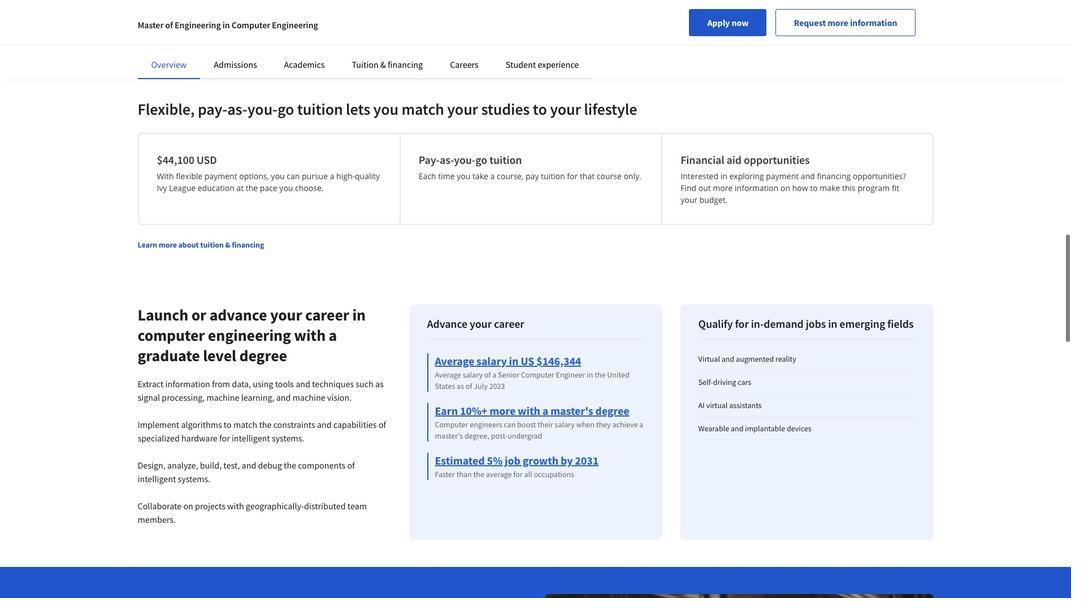 Task type: describe. For each thing, give the bounding box(es) containing it.
overview link
[[151, 59, 187, 70]]

on inside collaborate on projects with geographically-distributed team members.
[[183, 500, 193, 512]]

can inside 'earn 10%+ more with a master's degree computer engineers can boost their salary when they achieve a master's degree, post-undergrad'
[[504, 420, 516, 430]]

estimated 5% job growth by 2031 link
[[435, 454, 599, 468]]

salary inside 'earn 10%+ more with a master's degree computer engineers can boost their salary when they achieve a master's degree, post-undergrad'
[[555, 420, 575, 430]]

tuition right pay
[[541, 171, 565, 181]]

0 horizontal spatial financing
[[232, 240, 264, 250]]

how
[[793, 183, 809, 193]]

1 machine from the left
[[207, 392, 239, 403]]

for left in-
[[735, 317, 749, 331]]

2 machine from the left
[[293, 392, 326, 403]]

your inside financial aid opportunities interested in exploring payment and financing opportunities? find out more information on how to make this program fit your budget.
[[681, 194, 698, 205]]

for inside estimated 5% job growth by 2031 faster than the average for all occupations
[[514, 469, 523, 480]]

tuition up course,
[[490, 153, 522, 167]]

team
[[348, 500, 367, 512]]

pay
[[526, 171, 539, 181]]

driving
[[714, 377, 737, 387]]

2 engineering from the left
[[272, 19, 318, 31]]

you right pace
[[280, 183, 293, 193]]

analyze,
[[167, 460, 198, 471]]

a inside average salary in us $146,344 average salary of a senior computer engineer in the united states as of july 2023
[[493, 370, 497, 380]]

and inside financial aid opportunities interested in exploring payment and financing opportunities? find out more information on how to make this program fit your budget.
[[801, 171, 815, 181]]

student
[[506, 59, 536, 70]]

experience
[[538, 59, 579, 70]]

earn 10%+ more with a master's degree link
[[435, 404, 630, 418]]

0 vertical spatial computer
[[232, 19, 270, 31]]

$44,100 usd with flexible payment options, you can pursue a high-quality ivy league education at the pace you choose.
[[157, 153, 380, 193]]

a inside 'pay-as-you-go tuition each time you take a course, pay tuition for that course only.'
[[491, 171, 495, 181]]

job
[[505, 454, 521, 468]]

intelligent inside implement algorithms to match the constraints and capabilities of specialized hardware for intelligent systems.
[[232, 433, 270, 444]]

design,
[[138, 460, 166, 471]]

and right wearable
[[731, 424, 744, 434]]

pay-
[[198, 99, 227, 119]]

0 vertical spatial master's
[[551, 404, 593, 418]]

1 average from the top
[[435, 354, 475, 368]]

pay-as-you-go tuition list item
[[401, 134, 663, 224]]

find
[[681, 183, 697, 193]]

lets
[[346, 99, 370, 119]]

only.
[[624, 171, 642, 181]]

exploring
[[730, 171, 764, 181]]

implement
[[138, 419, 179, 430]]

post-
[[491, 431, 508, 441]]

as inside extract information from data, using tools and techniques such as signal processing, machine learning, and machine vision.
[[375, 378, 384, 390]]

average
[[486, 469, 512, 480]]

earn 10%+ more with a master's degree computer engineers can boost their salary when they achieve a master's degree, post-undergrad
[[435, 404, 644, 441]]

of up july
[[484, 370, 491, 380]]

apply
[[708, 17, 730, 28]]

for inside 'pay-as-you-go tuition each time you take a course, pay tuition for that course only.'
[[567, 171, 578, 181]]

capabilities
[[334, 419, 377, 430]]

take
[[473, 171, 489, 181]]

financial aid opportunities list item
[[663, 134, 925, 224]]

out
[[699, 183, 711, 193]]

build,
[[200, 460, 222, 471]]

boost
[[517, 420, 536, 430]]

distributed
[[304, 500, 346, 512]]

information inside button
[[851, 17, 898, 28]]

at
[[237, 183, 244, 193]]

augmented
[[736, 354, 774, 364]]

virtual
[[707, 400, 728, 411]]

1 horizontal spatial to
[[533, 99, 547, 119]]

systems. inside design, analyze, build, test, and debug the components of intelligent systems.
[[178, 473, 210, 485]]

states
[[435, 381, 455, 391]]

a up their
[[543, 404, 549, 418]]

for inside implement algorithms to match the constraints and capabilities of specialized hardware for intelligent systems.
[[219, 433, 230, 444]]

the inside estimated 5% job growth by 2031 faster than the average for all occupations
[[474, 469, 485, 480]]

degree,
[[465, 431, 490, 441]]

admissions link
[[214, 59, 257, 70]]

studies
[[482, 99, 530, 119]]

reality
[[776, 354, 797, 364]]

with inside "launch or advance your career in computer engineering with a graduate level degree"
[[294, 325, 326, 345]]

course,
[[497, 171, 524, 181]]

collaborate on projects with geographically-distributed team members.
[[138, 500, 367, 525]]

2023
[[489, 381, 505, 391]]

of inside design, analyze, build, test, and debug the components of intelligent systems.
[[347, 460, 355, 471]]

1 horizontal spatial career
[[494, 317, 525, 331]]

and right the virtual
[[722, 354, 735, 364]]

wearable and implantable devices
[[699, 424, 812, 434]]

virtual
[[699, 354, 720, 364]]

debug
[[258, 460, 282, 471]]

flexible,
[[138, 99, 195, 119]]

data,
[[232, 378, 251, 390]]

5%
[[487, 454, 503, 468]]

using
[[253, 378, 273, 390]]

systems. inside implement algorithms to match the constraints and capabilities of specialized hardware for intelligent systems.
[[272, 433, 305, 444]]

pace
[[260, 183, 278, 193]]

launch
[[138, 305, 188, 325]]

information inside financial aid opportunities interested in exploring payment and financing opportunities? find out more information on how to make this program fit your budget.
[[735, 183, 779, 193]]

you inside 'pay-as-you-go tuition each time you take a course, pay tuition for that course only.'
[[457, 171, 471, 181]]

in inside "launch or advance your career in computer engineering with a graduate level degree"
[[353, 305, 366, 325]]

of left july
[[466, 381, 472, 391]]

their
[[538, 420, 553, 430]]

hardware
[[182, 433, 218, 444]]

can inside $44,100 usd with flexible payment options, you can pursue a high-quality ivy league education at the pace you choose.
[[287, 171, 300, 181]]

budget.
[[700, 194, 728, 205]]

flexible
[[176, 171, 203, 181]]

opportunities
[[744, 153, 810, 167]]

$44,100 usd list item
[[139, 134, 401, 224]]

this
[[843, 183, 856, 193]]

lifestyle
[[584, 99, 638, 119]]

when
[[577, 420, 595, 430]]

collaborate
[[138, 500, 182, 512]]

pay-
[[419, 153, 440, 167]]

earn
[[435, 404, 458, 418]]

the inside $44,100 usd with flexible payment options, you can pursue a high-quality ivy league education at the pace you choose.
[[246, 183, 258, 193]]

request more information
[[794, 17, 898, 28]]

learn
[[138, 240, 157, 250]]

education
[[198, 183, 235, 193]]

than
[[457, 469, 472, 480]]

you right lets at the top left
[[374, 99, 399, 119]]

a inside "launch or advance your career in computer engineering with a graduate level degree"
[[329, 325, 337, 345]]

the inside design, analyze, build, test, and debug the components of intelligent systems.
[[284, 460, 296, 471]]

0 vertical spatial salary
[[477, 354, 507, 368]]

tools
[[275, 378, 294, 390]]

0 vertical spatial &
[[381, 59, 386, 70]]

payment inside $44,100 usd with flexible payment options, you can pursue a high-quality ivy league education at the pace you choose.
[[205, 171, 237, 181]]

self-driving cars
[[699, 377, 752, 387]]

on inside financial aid opportunities interested in exploring payment and financing opportunities? find out more information on how to make this program fit your budget.
[[781, 183, 791, 193]]

design, analyze, build, test, and debug the components of intelligent systems.
[[138, 460, 355, 485]]

career inside "launch or advance your career in computer engineering with a graduate level degree"
[[305, 305, 349, 325]]

request
[[794, 17, 826, 28]]

match inside implement algorithms to match the constraints and capabilities of specialized hardware for intelligent systems.
[[234, 419, 257, 430]]



Task type: vqa. For each thing, say whether or not it's contained in the screenshot.
the left go
yes



Task type: locate. For each thing, give the bounding box(es) containing it.
to inside implement algorithms to match the constraints and capabilities of specialized hardware for intelligent systems.
[[224, 419, 232, 430]]

2 horizontal spatial computer
[[521, 370, 555, 380]]

payment down opportunities
[[766, 171, 799, 181]]

1 vertical spatial can
[[504, 420, 516, 430]]

you- right the pay-
[[248, 99, 278, 119]]

go down "academics"
[[278, 99, 294, 119]]

0 vertical spatial systems.
[[272, 433, 305, 444]]

a inside $44,100 usd with flexible payment options, you can pursue a high-quality ivy league education at the pace you choose.
[[330, 171, 334, 181]]

the inside implement algorithms to match the constraints and capabilities of specialized hardware for intelligent systems.
[[259, 419, 272, 430]]

0 vertical spatial on
[[781, 183, 791, 193]]

payment
[[205, 171, 237, 181], [766, 171, 799, 181]]

2 horizontal spatial information
[[851, 17, 898, 28]]

2 horizontal spatial financing
[[817, 171, 851, 181]]

student experience
[[506, 59, 579, 70]]

2 vertical spatial with
[[227, 500, 244, 512]]

1 vertical spatial match
[[234, 419, 257, 430]]

as
[[375, 378, 384, 390], [457, 381, 464, 391]]

ivy
[[157, 183, 167, 193]]

0 horizontal spatial machine
[[207, 392, 239, 403]]

1 vertical spatial information
[[735, 183, 779, 193]]

advance your career
[[427, 317, 525, 331]]

0 vertical spatial financing
[[388, 59, 423, 70]]

learn more  about tuition & financing
[[138, 240, 264, 250]]

financial aid opportunities interested in exploring payment and financing opportunities? find out more information on how to make this program fit your budget.
[[681, 153, 907, 205]]

and right tools
[[296, 378, 310, 390]]

the down learning,
[[259, 419, 272, 430]]

financing inside financial aid opportunities interested in exploring payment and financing opportunities? find out more information on how to make this program fit your budget.
[[817, 171, 851, 181]]

1 horizontal spatial you-
[[454, 153, 476, 167]]

can up choose.
[[287, 171, 300, 181]]

advance
[[210, 305, 267, 325]]

of right the 'master'
[[165, 19, 173, 31]]

1 horizontal spatial information
[[735, 183, 779, 193]]

1 horizontal spatial engineering
[[272, 19, 318, 31]]

0 horizontal spatial &
[[225, 240, 231, 250]]

and inside implement algorithms to match the constraints and capabilities of specialized hardware for intelligent systems.
[[317, 419, 332, 430]]

0 horizontal spatial information
[[165, 378, 210, 390]]

devices
[[787, 424, 812, 434]]

more inside 'earn 10%+ more with a master's degree computer engineers can boost their salary when they achieve a master's degree, post-undergrad'
[[490, 404, 516, 418]]

1 vertical spatial on
[[183, 500, 193, 512]]

a up techniques
[[329, 325, 337, 345]]

2 vertical spatial salary
[[555, 420, 575, 430]]

as- down the "admissions"
[[227, 99, 248, 119]]

0 vertical spatial you-
[[248, 99, 278, 119]]

1 horizontal spatial master's
[[551, 404, 593, 418]]

career
[[305, 305, 349, 325], [494, 317, 525, 331]]

computer
[[138, 325, 205, 345]]

0 vertical spatial average
[[435, 354, 475, 368]]

extract
[[138, 378, 164, 390]]

to right studies in the top of the page
[[533, 99, 547, 119]]

to right algorithms
[[224, 419, 232, 430]]

1 vertical spatial computer
[[521, 370, 555, 380]]

1 vertical spatial &
[[225, 240, 231, 250]]

with inside 'earn 10%+ more with a master's degree computer engineers can boost their salary when they achieve a master's degree, post-undergrad'
[[518, 404, 541, 418]]

as- inside 'pay-as-you-go tuition each time you take a course, pay tuition for that course only.'
[[440, 153, 454, 167]]

0 vertical spatial intelligent
[[232, 433, 270, 444]]

and down tools
[[276, 392, 291, 403]]

engineering up "academics"
[[272, 19, 318, 31]]

0 vertical spatial go
[[278, 99, 294, 119]]

estimated 5% job growth by 2031 faster than the average for all occupations
[[435, 454, 599, 480]]

to
[[533, 99, 547, 119], [811, 183, 818, 193], [224, 419, 232, 430]]

you- up take
[[454, 153, 476, 167]]

as- up time
[[440, 153, 454, 167]]

the left "united" at the bottom of the page
[[595, 370, 606, 380]]

and inside design, analyze, build, test, and debug the components of intelligent systems.
[[242, 460, 256, 471]]

vision.
[[327, 392, 352, 403]]

0 horizontal spatial computer
[[232, 19, 270, 31]]

computer down us
[[521, 370, 555, 380]]

july
[[474, 381, 488, 391]]

average salary in us $146,344 link
[[435, 354, 582, 368]]

salary
[[477, 354, 507, 368], [463, 370, 483, 380], [555, 420, 575, 430]]

master's down the 'earn'
[[435, 431, 463, 441]]

tuition
[[297, 99, 343, 119], [490, 153, 522, 167], [541, 171, 565, 181], [200, 240, 224, 250]]

0 horizontal spatial systems.
[[178, 473, 210, 485]]

1 horizontal spatial with
[[294, 325, 326, 345]]

list containing $44,100 usd
[[138, 133, 934, 225]]

you left take
[[457, 171, 471, 181]]

with right projects
[[227, 500, 244, 512]]

the inside average salary in us $146,344 average salary of a senior computer engineer in the united states as of july 2023
[[595, 370, 606, 380]]

tuition & financing
[[352, 59, 423, 70]]

tuition left lets at the top left
[[297, 99, 343, 119]]

for left that
[[567, 171, 578, 181]]

intelligent inside design, analyze, build, test, and debug the components of intelligent systems.
[[138, 473, 176, 485]]

1 horizontal spatial computer
[[435, 420, 468, 430]]

make
[[820, 183, 841, 193]]

fit
[[892, 183, 900, 193]]

2 horizontal spatial to
[[811, 183, 818, 193]]

the right at at the left
[[246, 183, 258, 193]]

1 vertical spatial master's
[[435, 431, 463, 441]]

interested
[[681, 171, 719, 181]]

master of engineering in computer engineering
[[138, 19, 318, 31]]

academics link
[[284, 59, 325, 70]]

components
[[298, 460, 346, 471]]

1 vertical spatial salary
[[463, 370, 483, 380]]

0 horizontal spatial career
[[305, 305, 349, 325]]

with for master's
[[518, 404, 541, 418]]

a left high- at the top of page
[[330, 171, 334, 181]]

2 average from the top
[[435, 370, 461, 380]]

go up take
[[476, 153, 487, 167]]

apply now button
[[690, 9, 767, 36]]

2 payment from the left
[[766, 171, 799, 181]]

level
[[203, 345, 236, 366]]

1 vertical spatial financing
[[817, 171, 851, 181]]

you
[[374, 99, 399, 119], [271, 171, 285, 181], [457, 171, 471, 181], [280, 183, 293, 193]]

1 horizontal spatial as
[[457, 381, 464, 391]]

in-
[[751, 317, 764, 331]]

engineers
[[470, 420, 502, 430]]

growth
[[523, 454, 559, 468]]

payment inside financial aid opportunities interested in exploring payment and financing opportunities? find out more information on how to make this program fit your budget.
[[766, 171, 799, 181]]

& right the tuition
[[381, 59, 386, 70]]

demand
[[764, 317, 804, 331]]

0 horizontal spatial as
[[375, 378, 384, 390]]

0 horizontal spatial intelligent
[[138, 473, 176, 485]]

engineering
[[208, 325, 291, 345]]

1 horizontal spatial systems.
[[272, 433, 305, 444]]

1 engineering from the left
[[175, 19, 221, 31]]

2 vertical spatial computer
[[435, 420, 468, 430]]

for right hardware
[[219, 433, 230, 444]]

2 vertical spatial to
[[224, 419, 232, 430]]

with up techniques
[[294, 325, 326, 345]]

degree inside "launch or advance your career in computer engineering with a graduate level degree"
[[239, 345, 287, 366]]

advance
[[427, 317, 468, 331]]

match
[[402, 99, 444, 119], [234, 419, 257, 430]]

master
[[138, 19, 164, 31]]

1 horizontal spatial machine
[[293, 392, 326, 403]]

as inside average salary in us $146,344 average salary of a senior computer engineer in the united states as of july 2023
[[457, 381, 464, 391]]

computer inside 'earn 10%+ more with a master's degree computer engineers can boost their salary when they achieve a master's degree, post-undergrad'
[[435, 420, 468, 430]]

information inside extract information from data, using tools and techniques such as signal processing, machine learning, and machine vision.
[[165, 378, 210, 390]]

quality
[[355, 171, 380, 181]]

0 horizontal spatial with
[[227, 500, 244, 512]]

1 vertical spatial intelligent
[[138, 473, 176, 485]]

with
[[157, 171, 174, 181]]

systems. down constraints
[[272, 433, 305, 444]]

0 horizontal spatial to
[[224, 419, 232, 430]]

salary right their
[[555, 420, 575, 430]]

machine down "from"
[[207, 392, 239, 403]]

0 vertical spatial to
[[533, 99, 547, 119]]

engineering right the 'master'
[[175, 19, 221, 31]]

more up budget.
[[713, 183, 733, 193]]

master's up "when" on the bottom of page
[[551, 404, 593, 418]]

1 horizontal spatial degree
[[596, 404, 630, 418]]

0 horizontal spatial match
[[234, 419, 257, 430]]

0 vertical spatial match
[[402, 99, 444, 119]]

in inside financial aid opportunities interested in exploring payment and financing opportunities? find out more information on how to make this program fit your budget.
[[721, 171, 728, 181]]

admissions
[[214, 59, 257, 70]]

to inside financial aid opportunities interested in exploring payment and financing opportunities? find out more information on how to make this program fit your budget.
[[811, 183, 818, 193]]

more inside "request more information" button
[[828, 17, 849, 28]]

launch or advance your career in computer engineering with a graduate level degree
[[138, 305, 366, 366]]

0 horizontal spatial can
[[287, 171, 300, 181]]

league
[[169, 183, 196, 193]]

1 horizontal spatial intelligent
[[232, 433, 270, 444]]

1 horizontal spatial payment
[[766, 171, 799, 181]]

1 vertical spatial with
[[518, 404, 541, 418]]

jobs
[[806, 317, 826, 331]]

computer up the "admissions"
[[232, 19, 270, 31]]

1 horizontal spatial financing
[[388, 59, 423, 70]]

0 vertical spatial information
[[851, 17, 898, 28]]

salary up july
[[463, 370, 483, 380]]

average
[[435, 354, 475, 368], [435, 370, 461, 380]]

computer
[[232, 19, 270, 31], [521, 370, 555, 380], [435, 420, 468, 430]]

degree up using
[[239, 345, 287, 366]]

1 vertical spatial as-
[[440, 153, 454, 167]]

intelligent down design,
[[138, 473, 176, 485]]

1 horizontal spatial as-
[[440, 153, 454, 167]]

all
[[525, 469, 533, 480]]

information
[[851, 17, 898, 28], [735, 183, 779, 193], [165, 378, 210, 390]]

tuition right about
[[200, 240, 224, 250]]

and
[[801, 171, 815, 181], [722, 354, 735, 364], [296, 378, 310, 390], [276, 392, 291, 403], [317, 419, 332, 430], [731, 424, 744, 434], [242, 460, 256, 471]]

to right how
[[811, 183, 818, 193]]

wearable
[[699, 424, 730, 434]]

cars
[[738, 377, 752, 387]]

1 horizontal spatial can
[[504, 420, 516, 430]]

you-
[[248, 99, 278, 119], [454, 153, 476, 167]]

a up 2023 on the left of the page
[[493, 370, 497, 380]]

2 horizontal spatial with
[[518, 404, 541, 418]]

0 horizontal spatial engineering
[[175, 19, 221, 31]]

a right achieve
[[640, 420, 644, 430]]

and right test,
[[242, 460, 256, 471]]

they
[[596, 420, 611, 430]]

0 vertical spatial with
[[294, 325, 326, 345]]

1 vertical spatial go
[[476, 153, 487, 167]]

0 horizontal spatial payment
[[205, 171, 237, 181]]

machine down techniques
[[293, 392, 326, 403]]

apply now
[[708, 17, 749, 28]]

systems. down analyze,
[[178, 473, 210, 485]]

algorithms
[[181, 419, 222, 430]]

engineer
[[556, 370, 586, 380]]

intelligent
[[232, 433, 270, 444], [138, 473, 176, 485]]

implantable
[[745, 424, 786, 434]]

extract information from data, using tools and techniques such as signal processing, machine learning, and machine vision.
[[138, 378, 384, 403]]

time
[[438, 171, 455, 181]]

salary up senior
[[477, 354, 507, 368]]

1 horizontal spatial match
[[402, 99, 444, 119]]

more right "request"
[[828, 17, 849, 28]]

flexible, pay-as-you-go tuition lets you match your studies to your lifestyle
[[138, 99, 638, 119]]

0 horizontal spatial go
[[278, 99, 294, 119]]

1 vertical spatial average
[[435, 370, 461, 380]]

with up boost at the bottom
[[518, 404, 541, 418]]

computer down the 'earn'
[[435, 420, 468, 430]]

2 vertical spatial financing
[[232, 240, 264, 250]]

0 horizontal spatial as-
[[227, 99, 248, 119]]

financial
[[681, 153, 725, 167]]

list
[[138, 133, 934, 225]]

1 vertical spatial you-
[[454, 153, 476, 167]]

of right capabilities
[[379, 419, 386, 430]]

as right states
[[457, 381, 464, 391]]

as right such
[[375, 378, 384, 390]]

can up post-
[[504, 420, 516, 430]]

degree inside 'earn 10%+ more with a master's degree computer engineers can boost their salary when they achieve a master's degree, post-undergrad'
[[596, 404, 630, 418]]

your inside "launch or advance your career in computer engineering with a graduate level degree"
[[270, 305, 302, 325]]

assistants
[[730, 400, 762, 411]]

academics
[[284, 59, 325, 70]]

and right constraints
[[317, 419, 332, 430]]

with inside collaborate on projects with geographically-distributed team members.
[[227, 500, 244, 512]]

on
[[781, 183, 791, 193], [183, 500, 193, 512]]

2031
[[575, 454, 599, 468]]

for left all
[[514, 469, 523, 480]]

united
[[608, 370, 630, 380]]

you up pace
[[271, 171, 285, 181]]

on left projects
[[183, 500, 193, 512]]

0 horizontal spatial on
[[183, 500, 193, 512]]

virtual and augmented reality
[[699, 354, 797, 364]]

with for distributed
[[227, 500, 244, 512]]

2 vertical spatial information
[[165, 378, 210, 390]]

1 vertical spatial to
[[811, 183, 818, 193]]

1 horizontal spatial go
[[476, 153, 487, 167]]

a right take
[[491, 171, 495, 181]]

you- inside 'pay-as-you-go tuition each time you take a course, pay tuition for that course only.'
[[454, 153, 476, 167]]

0 vertical spatial as-
[[227, 99, 248, 119]]

& right about
[[225, 240, 231, 250]]

intelligent up debug
[[232, 433, 270, 444]]

careers link
[[450, 59, 479, 70]]

go inside 'pay-as-you-go tuition each time you take a course, pay tuition for that course only.'
[[476, 153, 487, 167]]

0 horizontal spatial you-
[[248, 99, 278, 119]]

financing
[[388, 59, 423, 70], [817, 171, 851, 181], [232, 240, 264, 250]]

implement algorithms to match the constraints and capabilities of specialized hardware for intelligent systems.
[[138, 419, 386, 444]]

computer inside average salary in us $146,344 average salary of a senior computer engineer in the united states as of july 2023
[[521, 370, 555, 380]]

each
[[419, 171, 436, 181]]

of right components
[[347, 460, 355, 471]]

tuition
[[352, 59, 379, 70]]

match up pay-
[[402, 99, 444, 119]]

occupations
[[534, 469, 575, 480]]

engineering
[[175, 19, 221, 31], [272, 19, 318, 31]]

of inside implement algorithms to match the constraints and capabilities of specialized hardware for intelligent systems.
[[379, 419, 386, 430]]

0 horizontal spatial degree
[[239, 345, 287, 366]]

payment up education
[[205, 171, 237, 181]]

and up how
[[801, 171, 815, 181]]

learn more  about tuition & financing link
[[138, 240, 264, 250]]

machine
[[207, 392, 239, 403], [293, 392, 326, 403]]

on left how
[[781, 183, 791, 193]]

1 horizontal spatial on
[[781, 183, 791, 193]]

more up engineers in the bottom left of the page
[[490, 404, 516, 418]]

match down learning,
[[234, 419, 257, 430]]

0 vertical spatial degree
[[239, 345, 287, 366]]

the right debug
[[284, 460, 296, 471]]

the right than
[[474, 469, 485, 480]]

degree up the they
[[596, 404, 630, 418]]

more right learn
[[159, 240, 177, 250]]

of
[[165, 19, 173, 31], [484, 370, 491, 380], [466, 381, 472, 391], [379, 419, 386, 430], [347, 460, 355, 471]]

1 payment from the left
[[205, 171, 237, 181]]

more inside financial aid opportunities interested in exploring payment and financing opportunities? find out more information on how to make this program fit your budget.
[[713, 183, 733, 193]]

1 vertical spatial degree
[[596, 404, 630, 418]]

0 horizontal spatial master's
[[435, 431, 463, 441]]

1 vertical spatial systems.
[[178, 473, 210, 485]]

course
[[597, 171, 622, 181]]

0 vertical spatial can
[[287, 171, 300, 181]]

1 horizontal spatial &
[[381, 59, 386, 70]]



